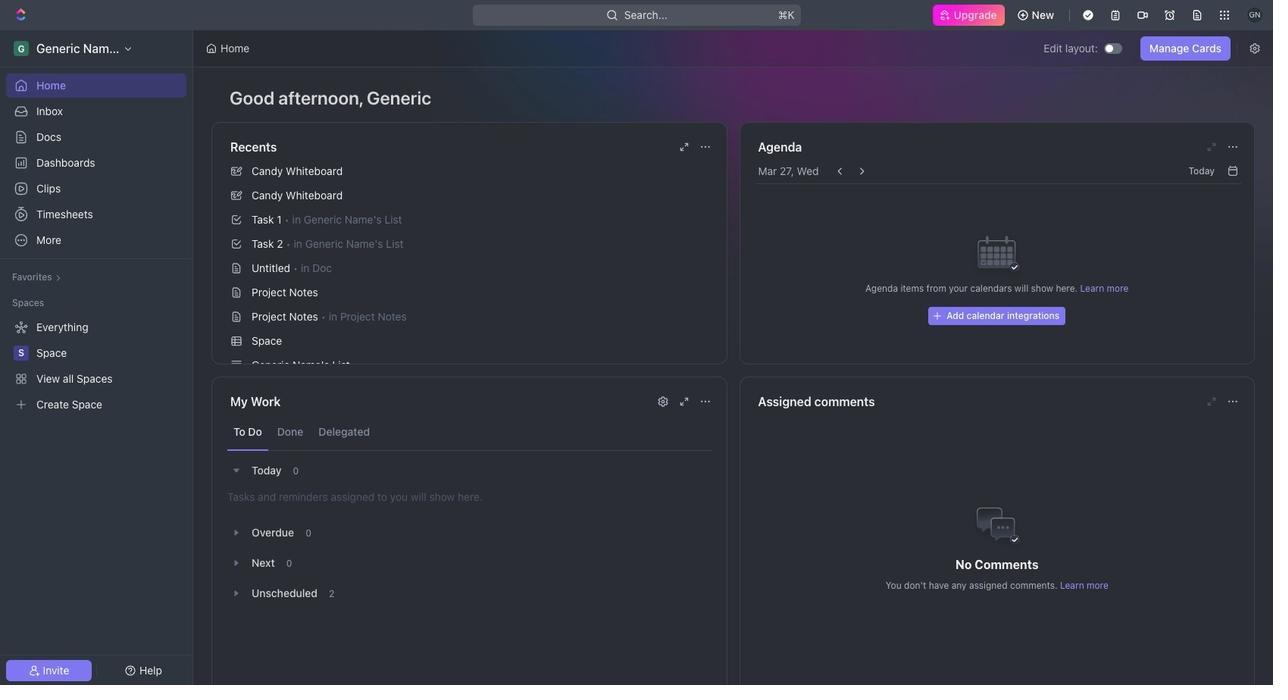 Task type: describe. For each thing, give the bounding box(es) containing it.
generic name's workspace, , element
[[14, 41, 29, 56]]

tree inside sidebar navigation
[[6, 315, 186, 417]]



Task type: vqa. For each thing, say whether or not it's contained in the screenshot.
Generic Name's Workspace, , element at top
yes



Task type: locate. For each thing, give the bounding box(es) containing it.
tree
[[6, 315, 186, 417]]

sidebar navigation
[[0, 30, 196, 685]]

tab list
[[227, 414, 711, 451]]

space, , element
[[14, 346, 29, 361]]



